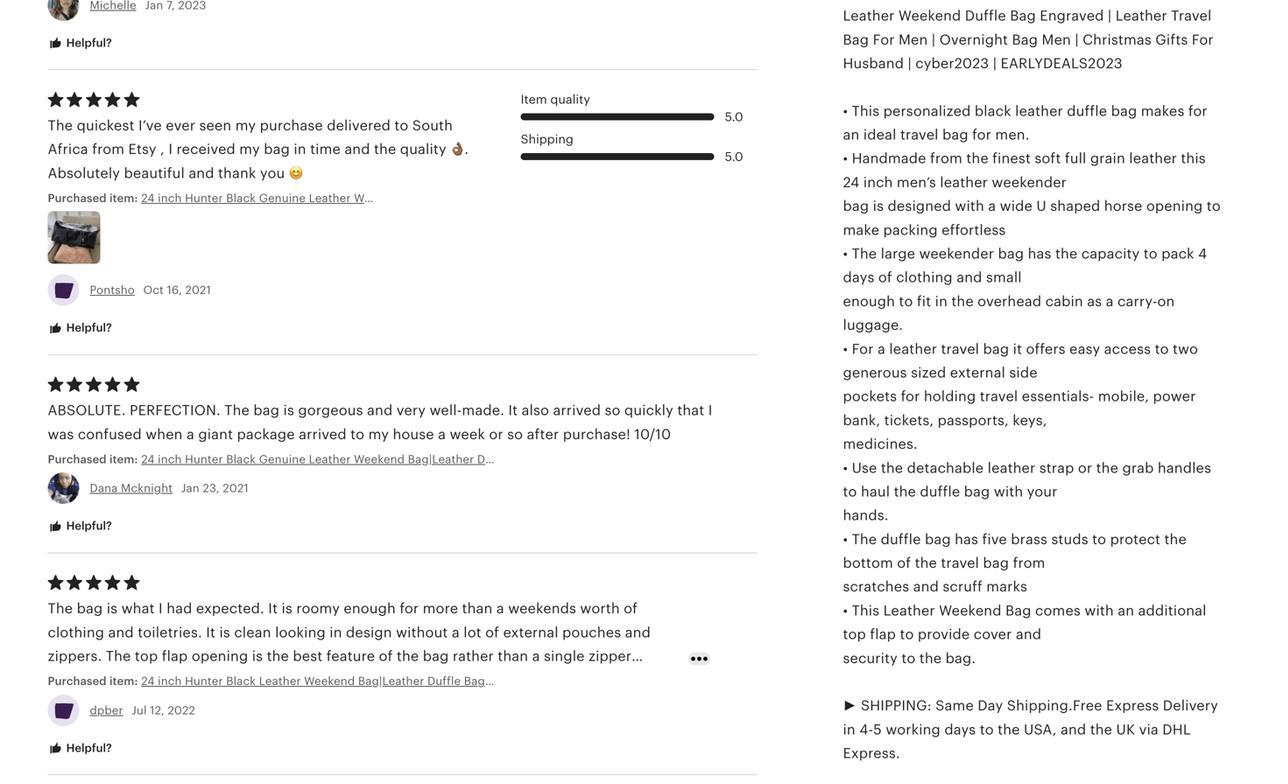 Task type: describe. For each thing, give the bounding box(es) containing it.
to right studs
[[1092, 532, 1106, 548]]

expected.
[[196, 601, 264, 617]]

looking
[[275, 625, 326, 641]]

2 horizontal spatial from
[[1013, 556, 1045, 572]]

leather right men's
[[940, 175, 988, 190]]

2 • from the top
[[843, 151, 848, 167]]

5 • from the top
[[843, 461, 848, 476]]

this
[[1181, 151, 1206, 167]]

the down medicines.
[[881, 461, 903, 476]]

travel up 'scruff'
[[941, 556, 979, 572]]

of right bottom on the bottom
[[897, 556, 911, 572]]

bag
[[1005, 603, 1031, 619]]

and up leather at the right bottom
[[913, 580, 939, 595]]

leather up the sized
[[889, 341, 937, 357]]

1 helpful? from the top
[[64, 36, 112, 49]]

design
[[346, 625, 392, 641]]

is inside • this personalized black leather duffle bag makes for an ideal travel bag for men. • handmade from the finest soft full grain leather this 24 inch men's leather weekender bag is designed with a wide u shaped horse opening to make packing effortless • the large weekender bag has the capacity to pack 4 days of clothing and small enough to fit in the overhead cabin as a carry-on luggage. • for a leather travel bag it offers easy access to two generous sized external side pockets for holding travel essentials- mobile, power bank, tickets, passports, keys, medicines. • use the detachable leather strap or the grab handles to haul the duffle bag with your hands. • the duffle bag has five brass studs to protect the bottom of the travel bag from scratches and scruff marks • this leather weekend bag comes with an additional top flap to provide cover and security to the bag.
[[873, 198, 884, 214]]

3 purchased item: from the top
[[48, 675, 141, 689]]

7 • from the top
[[843, 603, 848, 619]]

travel down side on the right top of page
[[980, 389, 1018, 405]]

3 item: from the top
[[109, 675, 138, 689]]

bag up 'scruff'
[[925, 532, 951, 548]]

my inside absolute. perfection. the bag is  gorgeous and very well-made. it also arrived so quickly that i was confused when a giant package arrived to my house a week or so after purchase!  10/10
[[368, 427, 389, 443]]

and inside absolute. perfection. the bag is  gorgeous and very well-made. it also arrived so quickly that i was confused when a giant package arrived to my house a week or so after purchase!  10/10
[[367, 403, 393, 419]]

holding
[[924, 389, 976, 405]]

black
[[975, 103, 1011, 119]]

1 this from the top
[[852, 103, 880, 119]]

as
[[1087, 294, 1102, 310]]

the left uk
[[1090, 723, 1112, 738]]

is left what
[[107, 601, 118, 617]]

opening inside • this personalized black leather duffle bag makes for an ideal travel bag for men. • handmade from the finest soft full grain leather this 24 inch men's leather weekender bag is designed with a wide u shaped horse opening to make packing effortless • the large weekender bag has the capacity to pack 4 days of clothing and small enough to fit in the overhead cabin as a carry-on luggage. • for a leather travel bag it offers easy access to two generous sized external side pockets for holding travel essentials- mobile, power bank, tickets, passports, keys, medicines. • use the detachable leather strap or the grab handles to haul the duffle bag with your hands. • the duffle bag has five brass studs to protect the bottom of the travel bag from scratches and scruff marks • this leather weekend bag comes with an additional top flap to provide cover and security to the bag.
[[1146, 198, 1203, 214]]

leather
[[883, 603, 935, 619]]

the down without
[[397, 649, 419, 665]]

1 horizontal spatial so
[[605, 403, 621, 419]]

4 helpful? from the top
[[64, 742, 112, 755]]

men.
[[995, 127, 1030, 143]]

the down best on the left bottom of page
[[301, 697, 323, 712]]

the left capacity
[[1055, 246, 1078, 262]]

0 horizontal spatial it
[[48, 697, 57, 712]]

and down received
[[189, 165, 214, 181]]

handles
[[1158, 461, 1211, 476]]

a right as
[[1106, 294, 1114, 310]]

the inside the quickest i've ever seen my purchase delivered to south africa from etsy , i received my bag in time and the quality 👌🏾. absolutely beautiful and thank you 😊
[[374, 142, 396, 157]]

seen
[[199, 118, 231, 133]]

and down the delivered
[[344, 142, 370, 157]]

offers
[[1026, 341, 1066, 357]]

to inside the bag is what i had expected. it is roomy enough for more than a weekends worth of clothing and toiletries. it is clean looking in design without a lot of external pouches and zippers. the top flap opening is the best feature of the bag rather than a single zipper opening. it makes it much easier for packing and and accessing the contents. the flap makes it easier to see the entire contents in the bag.
[[106, 697, 120, 712]]

in up feature
[[330, 625, 342, 641]]

more
[[423, 601, 458, 617]]

is down clean
[[252, 649, 263, 665]]

0 horizontal spatial has
[[955, 532, 978, 548]]

days inside • this personalized black leather duffle bag makes for an ideal travel bag for men. • handmade from the finest soft full grain leather this 24 inch men's leather weekender bag is designed with a wide u shaped horse opening to make packing effortless • the large weekender bag has the capacity to pack 4 days of clothing and small enough to fit in the overhead cabin as a carry-on luggage. • for a leather travel bag it offers easy access to two generous sized external side pockets for holding travel essentials- mobile, power bank, tickets, passports, keys, medicines. • use the detachable leather strap or the grab handles to haul the duffle bag with your hands. • the duffle bag has five brass studs to protect the bottom of the travel bag from scratches and scruff marks • this leather weekend bag comes with an additional top flap to provide cover and security to the bag.
[[843, 270, 875, 286]]

a left wide
[[988, 198, 996, 214]]

purchased for the quickest i've ever seen my purchase delivered to south africa from etsy , i received my bag in time and the quality 👌🏾. absolutely beautiful and thank you 😊
[[48, 192, 107, 205]]

1 vertical spatial my
[[239, 142, 260, 157]]

1 helpful? button from the top
[[35, 27, 125, 60]]

packing inside the bag is what i had expected. it is roomy enough for more than a weekends worth of clothing and toiletries. it is clean looking in design without a lot of external pouches and zippers. the top flap opening is the best feature of the bag rather than a single zipper opening. it makes it much easier for packing and and accessing the contents. the flap makes it easier to see the entire contents in the bag.
[[296, 673, 351, 689]]

comes
[[1035, 603, 1081, 619]]

4 • from the top
[[843, 341, 848, 357]]

4-
[[859, 723, 873, 738]]

to up 4
[[1207, 198, 1221, 214]]

oct
[[143, 284, 164, 297]]

the right protect
[[1164, 532, 1187, 548]]

to left fit
[[899, 294, 913, 310]]

4 helpful? button from the top
[[35, 733, 125, 766]]

etsy
[[128, 142, 156, 157]]

leather up your
[[988, 461, 1036, 476]]

the left best on the left bottom of page
[[267, 649, 289, 665]]

► shipping: same day shipping.free express delivery in 4-5 working days to the usa, and the uk via dhl express.
[[843, 699, 1218, 762]]

pontsho oct 16, 2021
[[90, 284, 211, 297]]

mobile,
[[1098, 389, 1149, 405]]

keys,
[[1013, 413, 1047, 429]]

same
[[936, 699, 974, 714]]

feature
[[326, 649, 375, 665]]

small
[[986, 270, 1022, 286]]

delivered
[[327, 118, 391, 133]]

the right fit
[[952, 294, 974, 310]]

two
[[1173, 341, 1198, 357]]

leather up men. at right top
[[1015, 103, 1063, 119]]

to left pack
[[1144, 246, 1158, 262]]

the inside absolute. perfection. the bag is  gorgeous and very well-made. it also arrived so quickly that i was confused when a giant package arrived to my house a week or so after purchase!  10/10
[[224, 403, 250, 419]]

😊
[[289, 165, 303, 181]]

to down leather at the right bottom
[[900, 627, 914, 643]]

the down zipper
[[581, 673, 606, 689]]

bag down detachable
[[964, 484, 990, 500]]

bag. inside the bag is what i had expected. it is roomy enough for more than a weekends worth of clothing and toiletries. it is clean looking in design without a lot of external pouches and zippers. the top flap opening is the best feature of the bag rather than a single zipper opening. it makes it much easier for packing and and accessing the contents. the flap makes it easier to see the entire contents in the bag.
[[327, 697, 358, 712]]

of right the "worth"
[[624, 601, 638, 617]]

3 • from the top
[[843, 246, 848, 262]]

1 vertical spatial an
[[1118, 603, 1134, 619]]

0 vertical spatial quality
[[550, 93, 590, 106]]

item
[[521, 93, 547, 106]]

makes inside • this personalized black leather duffle bag makes for an ideal travel bag for men. • handmade from the finest soft full grain leather this 24 inch men's leather weekender bag is designed with a wide u shaped horse opening to make packing effortless • the large weekender bag has the capacity to pack 4 days of clothing and small enough to fit in the overhead cabin as a carry-on luggage. • for a leather travel bag it offers easy access to two generous sized external side pockets for holding travel essentials- mobile, power bank, tickets, passports, keys, medicines. • use the detachable leather strap or the grab handles to haul the duffle bag with your hands. • the duffle bag has five brass studs to protect the bottom of the travel bag from scratches and scruff marks • this leather weekend bag comes with an additional top flap to provide cover and security to the bag.
[[1141, 103, 1185, 119]]

top inside the bag is what i had expected. it is roomy enough for more than a weekends worth of clothing and toiletries. it is clean looking in design without a lot of external pouches and zippers. the top flap opening is the best feature of the bag rather than a single zipper opening. it makes it much easier for packing and and accessing the contents. the flap makes it easier to see the entire contents in the bag.
[[135, 649, 158, 665]]

0 vertical spatial my
[[235, 118, 256, 133]]

shipping.free
[[1007, 699, 1102, 714]]

zippers.
[[48, 649, 102, 665]]

bag inside absolute. perfection. the bag is  gorgeous and very well-made. it also arrived so quickly that i was confused when a giant package arrived to my house a week or so after purchase!  10/10
[[253, 403, 280, 419]]

0 horizontal spatial arrived
[[299, 427, 347, 443]]

,
[[160, 142, 165, 157]]

the down rather
[[486, 673, 508, 689]]

gorgeous
[[298, 403, 363, 419]]

in inside ► shipping: same day shipping.free express delivery in 4-5 working days to the usa, and the uk via dhl express.
[[843, 723, 856, 738]]

it up "dpber" link
[[112, 673, 122, 689]]

24
[[843, 175, 860, 190]]

travel up the sized
[[941, 341, 979, 357]]

3 helpful? from the top
[[64, 520, 112, 533]]

it up clean
[[268, 601, 278, 617]]

designed
[[888, 198, 951, 214]]

for up this
[[1188, 103, 1208, 119]]

a down well-
[[438, 427, 446, 443]]

or inside • this personalized black leather duffle bag makes for an ideal travel bag for men. • handmade from the finest soft full grain leather this 24 inch men's leather weekender bag is designed with a wide u shaped horse opening to make packing effortless • the large weekender bag has the capacity to pack 4 days of clothing and small enough to fit in the overhead cabin as a carry-on luggage. • for a leather travel bag it offers easy access to two generous sized external side pockets for holding travel essentials- mobile, power bank, tickets, passports, keys, medicines. • use the detachable leather strap or the grab handles to haul the duffle bag with your hands. • the duffle bag has five brass studs to protect the bottom of the travel bag from scratches and scruff marks • this leather weekend bag comes with an additional top flap to provide cover and security to the bag.
[[1078, 461, 1092, 476]]

tickets,
[[884, 413, 934, 429]]

and left accessing
[[384, 673, 410, 689]]

handmade
[[852, 151, 926, 167]]

2 this from the top
[[852, 603, 880, 619]]

item quality
[[521, 93, 590, 106]]

very
[[397, 403, 426, 419]]

and inside ► shipping: same day shipping.free express delivery in 4-5 working days to the usa, and the uk via dhl express.
[[1061, 723, 1086, 738]]

to left haul
[[843, 484, 857, 500]]

dana
[[90, 482, 118, 495]]

via
[[1139, 723, 1159, 738]]

1 vertical spatial with
[[994, 484, 1023, 500]]

2022
[[168, 704, 195, 718]]

that
[[677, 403, 704, 419]]

bag down 'overhead'
[[983, 341, 1009, 357]]

1 horizontal spatial makes
[[640, 673, 683, 689]]

dhl
[[1163, 723, 1191, 738]]

the down hands.
[[852, 532, 877, 548]]

of down design
[[379, 649, 393, 665]]

1 vertical spatial 2021
[[223, 482, 249, 495]]

finest
[[992, 151, 1031, 167]]

without
[[396, 625, 448, 641]]

3 helpful? button from the top
[[35, 511, 125, 543]]

the bag is what i had expected. it is roomy enough for more than a weekends worth of clothing and toiletries. it is clean looking in design without a lot of external pouches and zippers. the top flap opening is the best feature of the bag rather than a single zipper opening. it makes it much easier for packing and and accessing the contents. the flap makes it easier to see the entire contents in the bag.
[[48, 601, 683, 712]]

the left finest
[[966, 151, 989, 167]]

essentials-
[[1022, 389, 1094, 405]]

luggage.
[[843, 318, 903, 333]]

the right "jul"
[[151, 697, 173, 712]]

jul
[[132, 704, 147, 718]]

see
[[123, 697, 147, 712]]

the quickest i've ever seen my purchase delivered to south africa from etsy , i received my bag in time and the quality 👌🏾. absolutely beautiful and thank you 😊
[[48, 118, 469, 181]]

packing inside • this personalized black leather duffle bag makes for an ideal travel bag for men. • handmade from the finest soft full grain leather this 24 inch men's leather weekender bag is designed with a wide u shaped horse opening to make packing effortless • the large weekender bag has the capacity to pack 4 days of clothing and small enough to fit in the overhead cabin as a carry-on luggage. • for a leather travel bag it offers easy access to two generous sized external side pockets for holding travel essentials- mobile, power bank, tickets, passports, keys, medicines. • use the detachable leather strap or the grab handles to haul the duffle bag with your hands. • the duffle bag has five brass studs to protect the bottom of the travel bag from scratches and scruff marks • this leather weekend bag comes with an additional top flap to provide cover and security to the bag.
[[883, 222, 938, 238]]

opening.
[[48, 673, 108, 689]]

of right lot
[[485, 625, 499, 641]]

1 horizontal spatial it
[[173, 673, 182, 689]]

quickest
[[77, 118, 135, 133]]

for up tickets,
[[901, 389, 920, 405]]

toiletries.
[[138, 625, 202, 641]]

bag up accessing
[[423, 649, 449, 665]]

strap
[[1039, 461, 1074, 476]]

delivery
[[1163, 699, 1218, 714]]

additional
[[1138, 603, 1207, 619]]

2 horizontal spatial with
[[1085, 603, 1114, 619]]

a right 'for'
[[878, 341, 885, 357]]

grab
[[1122, 461, 1154, 476]]

it down expected.
[[206, 625, 216, 641]]

and left small
[[957, 270, 982, 286]]

a left giant
[[187, 427, 194, 443]]

africa
[[48, 142, 88, 157]]

4
[[1198, 246, 1207, 262]]

enough inside • this personalized black leather duffle bag makes for an ideal travel bag for men. • handmade from the finest soft full grain leather this 24 inch men's leather weekender bag is designed with a wide u shaped horse opening to make packing effortless • the large weekender bag has the capacity to pack 4 days of clothing and small enough to fit in the overhead cabin as a carry-on luggage. • for a leather travel bag it offers easy access to two generous sized external side pockets for holding travel essentials- mobile, power bank, tickets, passports, keys, medicines. • use the detachable leather strap or the grab handles to haul the duffle bag with your hands. • the duffle bag has five brass studs to protect the bottom of the travel bag from scratches and scruff marks • this leather weekend bag comes with an additional top flap to provide cover and security to the bag.
[[843, 294, 895, 310]]

the inside the quickest i've ever seen my purchase delivered to south africa from etsy , i received my bag in time and the quality 👌🏾. absolutely beautiful and thank you 😊
[[48, 118, 73, 133]]

bag down five
[[983, 556, 1009, 572]]

in inside the quickest i've ever seen my purchase delivered to south africa from etsy , i received my bag in time and the quality 👌🏾. absolutely beautiful and thank you 😊
[[294, 142, 306, 157]]

the down the day
[[998, 723, 1020, 738]]

the left the grab
[[1096, 461, 1119, 476]]

five
[[982, 532, 1007, 548]]

brass
[[1011, 532, 1048, 548]]

top inside • this personalized black leather duffle bag makes for an ideal travel bag for men. • handmade from the finest soft full grain leather this 24 inch men's leather weekender bag is designed with a wide u shaped horse opening to make packing effortless • the large weekender bag has the capacity to pack 4 days of clothing and small enough to fit in the overhead cabin as a carry-on luggage. • for a leather travel bag it offers easy access to two generous sized external side pockets for holding travel essentials- mobile, power bank, tickets, passports, keys, medicines. • use the detachable leather strap or the grab handles to haul the duffle bag with your hands. • the duffle bag has five brass studs to protect the bottom of the travel bag from scratches and scruff marks • this leather weekend bag comes with an additional top flap to provide cover and security to the bag.
[[843, 627, 866, 643]]

to right security
[[902, 651, 916, 667]]

the down make on the top right of the page
[[852, 246, 877, 262]]

pontsho link
[[90, 284, 135, 297]]

bag up small
[[998, 246, 1024, 262]]

5.0 for item quality
[[725, 110, 743, 124]]

purchased for absolute. perfection. the bag is  gorgeous and very well-made. it also arrived so quickly that i was confused when a giant package arrived to my house a week or so after purchase!  10/10
[[48, 453, 107, 466]]

1 horizontal spatial has
[[1028, 246, 1052, 262]]

0 vertical spatial duffle
[[1067, 103, 1107, 119]]

power
[[1153, 389, 1196, 405]]

to left two
[[1155, 341, 1169, 357]]

passports,
[[938, 413, 1009, 429]]

bag up grain
[[1111, 103, 1137, 119]]

and down feature
[[355, 673, 380, 689]]

cover
[[974, 627, 1012, 643]]

sized
[[911, 365, 946, 381]]

the up zippers.
[[48, 601, 73, 617]]

was
[[48, 427, 74, 443]]

bottom
[[843, 556, 893, 572]]

1 vertical spatial weekender
[[919, 246, 994, 262]]

to inside absolute. perfection. the bag is  gorgeous and very well-made. it also arrived so quickly that i was confused when a giant package arrived to my house a week or so after purchase!  10/10
[[350, 427, 365, 443]]

it inside absolute. perfection. the bag is  gorgeous and very well-made. it also arrived so quickly that i was confused when a giant package arrived to my house a week or so after purchase!  10/10
[[508, 403, 518, 419]]

from inside the quickest i've ever seen my purchase delivered to south africa from etsy , i received my bag in time and the quality 👌🏾. absolutely beautiful and thank you 😊
[[92, 142, 124, 157]]

and down bag
[[1016, 627, 1042, 643]]

south
[[412, 118, 453, 133]]

a left lot
[[452, 625, 460, 641]]

shipping
[[521, 133, 574, 146]]

travel down personalized
[[900, 127, 939, 143]]

days inside ► shipping: same day shipping.free express delivery in 4-5 working days to the usa, and the uk via dhl express.
[[944, 723, 976, 738]]

dpber jul 12, 2022
[[90, 704, 195, 718]]

10/10
[[634, 427, 671, 443]]

u
[[1036, 198, 1047, 214]]

make
[[843, 222, 879, 238]]



Task type: locate. For each thing, give the bounding box(es) containing it.
mcknight
[[121, 482, 173, 495]]

0 vertical spatial than
[[462, 601, 493, 617]]

the down the delivered
[[374, 142, 396, 157]]

it down opening.
[[48, 697, 57, 712]]

0 horizontal spatial than
[[462, 601, 493, 617]]

1 purchased from the top
[[48, 192, 107, 205]]

flap up security
[[870, 627, 896, 643]]

1 horizontal spatial arrived
[[553, 403, 601, 419]]

accessing
[[414, 673, 482, 689]]

in inside • this personalized black leather duffle bag makes for an ideal travel bag for men. • handmade from the finest soft full grain leather this 24 inch men's leather weekender bag is designed with a wide u shaped horse opening to make packing effortless • the large weekender bag has the capacity to pack 4 days of clothing and small enough to fit in the overhead cabin as a carry-on luggage. • for a leather travel bag it offers easy access to two generous sized external side pockets for holding travel essentials- mobile, power bank, tickets, passports, keys, medicines. • use the detachable leather strap or the grab handles to haul the duffle bag with your hands. • the duffle bag has five brass studs to protect the bottom of the travel bag from scratches and scruff marks • this leather weekend bag comes with an additional top flap to provide cover and security to the bag.
[[935, 294, 948, 310]]

2 purchased item: from the top
[[48, 453, 141, 466]]

clothing inside • this personalized black leather duffle bag makes for an ideal travel bag for men. • handmade from the finest soft full grain leather this 24 inch men's leather weekender bag is designed with a wide u shaped horse opening to make packing effortless • the large weekender bag has the capacity to pack 4 days of clothing and small enough to fit in the overhead cabin as a carry-on luggage. • for a leather travel bag it offers easy access to two generous sized external side pockets for holding travel essentials- mobile, power bank, tickets, passports, keys, medicines. • use the detachable leather strap or the grab handles to haul the duffle bag with your hands. • the duffle bag has five brass studs to protect the bottom of the travel bag from scratches and scruff marks • this leather weekend bag comes with an additional top flap to provide cover and security to the bag.
[[896, 270, 953, 286]]

2 vertical spatial with
[[1085, 603, 1114, 619]]

quality inside the quickest i've ever seen my purchase delivered to south africa from etsy , i received my bag in time and the quality 👌🏾. absolutely beautiful and thank you 😊
[[400, 142, 446, 157]]

1 vertical spatial arrived
[[299, 427, 347, 443]]

this
[[852, 103, 880, 119], [852, 603, 880, 619]]

pack
[[1162, 246, 1194, 262]]

1 horizontal spatial packing
[[883, 222, 938, 238]]

well-
[[430, 403, 462, 419]]

0 horizontal spatial an
[[843, 127, 860, 143]]

bag inside the quickest i've ever seen my purchase delivered to south africa from etsy , i received my bag in time and the quality 👌🏾. absolutely beautiful and thank you 😊
[[264, 142, 290, 157]]

weekender down effortless
[[919, 246, 994, 262]]

in left "4-"
[[843, 723, 856, 738]]

3 purchased from the top
[[48, 675, 107, 689]]

6 • from the top
[[843, 532, 848, 548]]

duffle up full at top
[[1067, 103, 1107, 119]]

0 vertical spatial item:
[[109, 192, 138, 205]]

5
[[873, 723, 882, 738]]

top up security
[[843, 627, 866, 643]]

2 purchased from the top
[[48, 453, 107, 466]]

1 vertical spatial opening
[[192, 649, 248, 665]]

0 vertical spatial 5.0
[[725, 110, 743, 124]]

1 vertical spatial or
[[1078, 461, 1092, 476]]

item: up see
[[109, 675, 138, 689]]

0 vertical spatial 2021
[[185, 284, 211, 297]]

2 horizontal spatial flap
[[870, 627, 896, 643]]

1 horizontal spatial an
[[1118, 603, 1134, 619]]

1 item: from the top
[[109, 192, 138, 205]]

1 horizontal spatial i
[[168, 142, 173, 157]]

contents.
[[512, 673, 577, 689]]

easier down opening.
[[61, 697, 102, 712]]

item: down "beautiful"
[[109, 192, 138, 205]]

haul
[[861, 484, 890, 500]]

1 horizontal spatial from
[[930, 151, 963, 167]]

opening
[[1146, 198, 1203, 214], [192, 649, 248, 665]]

1 vertical spatial purchased item:
[[48, 453, 141, 466]]

2 vertical spatial flap
[[610, 673, 636, 689]]

with
[[955, 198, 984, 214], [994, 484, 1023, 500], [1085, 603, 1114, 619]]

0 horizontal spatial clothing
[[48, 625, 104, 641]]

made.
[[462, 403, 504, 419]]

to down the day
[[980, 723, 994, 738]]

than
[[462, 601, 493, 617], [498, 649, 528, 665]]

has down u
[[1028, 246, 1052, 262]]

2 5.0 from the top
[[725, 150, 743, 164]]

fit
[[917, 294, 931, 310]]

or down made.
[[489, 427, 503, 443]]

perfection.
[[130, 403, 221, 419]]

duffle
[[1067, 103, 1107, 119], [920, 484, 960, 500], [881, 532, 921, 548]]

0 horizontal spatial easier
[[61, 697, 102, 712]]

absolute.
[[48, 403, 126, 419]]

1 vertical spatial i
[[708, 403, 713, 419]]

0 vertical spatial or
[[489, 427, 503, 443]]

wide
[[1000, 198, 1033, 214]]

and
[[344, 142, 370, 157], [189, 165, 214, 181], [957, 270, 982, 286], [367, 403, 393, 419], [913, 580, 939, 595], [108, 625, 134, 641], [625, 625, 651, 641], [1016, 627, 1042, 643], [355, 673, 380, 689], [384, 673, 410, 689], [1061, 723, 1086, 738]]

0 horizontal spatial days
[[843, 270, 875, 286]]

clothing up fit
[[896, 270, 953, 286]]

1 vertical spatial item:
[[109, 453, 138, 466]]

it
[[508, 403, 518, 419], [268, 601, 278, 617], [206, 625, 216, 641], [112, 673, 122, 689]]

time
[[310, 142, 341, 157]]

👌🏾.
[[450, 142, 469, 157]]

•
[[843, 103, 848, 119], [843, 151, 848, 167], [843, 246, 848, 262], [843, 341, 848, 357], [843, 461, 848, 476], [843, 532, 848, 548], [843, 603, 848, 619]]

the right haul
[[894, 484, 916, 500]]

0 horizontal spatial external
[[503, 625, 559, 641]]

0 horizontal spatial top
[[135, 649, 158, 665]]

helpful? up "quickest"
[[64, 36, 112, 49]]

opening up pack
[[1146, 198, 1203, 214]]

cabin
[[1045, 294, 1083, 310]]

1 horizontal spatial with
[[994, 484, 1023, 500]]

dana mcknight jan 23, 2021
[[90, 482, 249, 495]]

express.
[[843, 746, 900, 762]]

also
[[522, 403, 549, 419]]

bag down personalized
[[942, 127, 969, 143]]

helpful? button down the dana
[[35, 511, 125, 543]]

bag up package
[[253, 403, 280, 419]]

roomy
[[296, 601, 340, 617]]

16,
[[167, 284, 182, 297]]

0 vertical spatial flap
[[870, 627, 896, 643]]

0 vertical spatial so
[[605, 403, 621, 419]]

effortless
[[942, 222, 1006, 238]]

leather left this
[[1129, 151, 1177, 167]]

2 vertical spatial my
[[368, 427, 389, 443]]

and down what
[[108, 625, 134, 641]]

0 vertical spatial has
[[1028, 246, 1052, 262]]

1 horizontal spatial than
[[498, 649, 528, 665]]

a left 'weekends'
[[496, 601, 504, 617]]

2 helpful? button from the top
[[35, 312, 125, 345]]

worth
[[580, 601, 620, 617]]

1 horizontal spatial clothing
[[896, 270, 953, 286]]

dana mcknight link
[[90, 482, 173, 495]]

to inside the quickest i've ever seen my purchase delivered to south africa from etsy , i received my bag in time and the quality 👌🏾. absolutely beautiful and thank you 😊
[[394, 118, 409, 133]]

personalized
[[883, 103, 971, 119]]

purchase!
[[563, 427, 631, 443]]

i inside the quickest i've ever seen my purchase delivered to south africa from etsy , i received my bag in time and the quality 👌🏾. absolutely beautiful and thank you 😊
[[168, 142, 173, 157]]

scruff
[[943, 580, 983, 595]]

flap inside • this personalized black leather duffle bag makes for an ideal travel bag for men. • handmade from the finest soft full grain leather this 24 inch men's leather weekender bag is designed with a wide u shaped horse opening to make packing effortless • the large weekender bag has the capacity to pack 4 days of clothing and small enough to fit in the overhead cabin as a carry-on luggage. • for a leather travel bag it offers easy access to two generous sized external side pockets for holding travel essentials- mobile, power bank, tickets, passports, keys, medicines. • use the detachable leather strap or the grab handles to haul the duffle bag with your hands. • the duffle bag has five brass studs to protect the bottom of the travel bag from scratches and scruff marks • this leather weekend bag comes with an additional top flap to provide cover and security to the bag.
[[870, 627, 896, 643]]

clothing inside the bag is what i had expected. it is roomy enough for more than a weekends worth of clothing and toiletries. it is clean looking in design without a lot of external pouches and zippers. the top flap opening is the best feature of the bag rather than a single zipper opening. it makes it much easier for packing and and accessing the contents. the flap makes it easier to see the entire contents in the bag.
[[48, 625, 104, 641]]

external inside the bag is what i had expected. it is roomy enough for more than a weekends worth of clothing and toiletries. it is clean looking in design without a lot of external pouches and zippers. the top flap opening is the best feature of the bag rather than a single zipper opening. it makes it much easier for packing and and accessing the contents. the flap makes it easier to see the entire contents in the bag.
[[503, 625, 559, 641]]

package
[[237, 427, 295, 443]]

flap down zipper
[[610, 673, 636, 689]]

and up zipper
[[625, 625, 651, 641]]

full
[[1065, 151, 1086, 167]]

the down provide
[[919, 651, 942, 667]]

quality
[[550, 93, 590, 106], [400, 142, 446, 157]]

i inside absolute. perfection. the bag is  gorgeous and very well-made. it also arrived so quickly that i was confused when a giant package arrived to my house a week or so after purchase!  10/10
[[708, 403, 713, 419]]

of
[[878, 270, 892, 286], [897, 556, 911, 572], [624, 601, 638, 617], [485, 625, 499, 641], [379, 649, 393, 665]]

bag
[[1111, 103, 1137, 119], [942, 127, 969, 143], [264, 142, 290, 157], [843, 198, 869, 214], [998, 246, 1024, 262], [983, 341, 1009, 357], [253, 403, 280, 419], [964, 484, 990, 500], [925, 532, 951, 548], [983, 556, 1009, 572], [77, 601, 103, 617], [423, 649, 449, 665]]

house
[[393, 427, 434, 443]]

to inside ► shipping: same day shipping.free express delivery in 4-5 working days to the usa, and the uk via dhl express.
[[980, 723, 994, 738]]

0 horizontal spatial so
[[507, 427, 523, 443]]

the right zippers.
[[106, 649, 131, 665]]

i left had
[[159, 601, 163, 617]]

for up without
[[400, 601, 419, 617]]

is
[[873, 198, 884, 214], [283, 403, 294, 419], [107, 601, 118, 617], [282, 601, 293, 617], [219, 625, 230, 641], [252, 649, 263, 665]]

1 vertical spatial duffle
[[920, 484, 960, 500]]

12,
[[150, 704, 165, 718]]

1 • from the top
[[843, 103, 848, 119]]

flap
[[870, 627, 896, 643], [162, 649, 188, 665], [610, 673, 636, 689]]

an left ideal on the top of the page
[[843, 127, 860, 143]]

bag.
[[946, 651, 976, 667], [327, 697, 358, 712]]

purchase
[[260, 118, 323, 133]]

arrived down gorgeous
[[299, 427, 347, 443]]

item: down confused
[[109, 453, 138, 466]]

bag. down provide
[[946, 651, 976, 667]]

0 vertical spatial bag.
[[946, 651, 976, 667]]

this up ideal on the top of the page
[[852, 103, 880, 119]]

a up contents.
[[532, 649, 540, 665]]

thank
[[218, 165, 256, 181]]

scratches
[[843, 580, 909, 595]]

you
[[260, 165, 285, 181]]

and down the shipping.free
[[1061, 723, 1086, 738]]

your
[[1027, 484, 1058, 500]]

travel
[[900, 127, 939, 143], [941, 341, 979, 357], [980, 389, 1018, 405], [941, 556, 979, 572]]

helpful? down pontsho link at the top left of the page
[[64, 322, 112, 335]]

1 horizontal spatial 2021
[[223, 482, 249, 495]]

1 vertical spatial clothing
[[48, 625, 104, 641]]

2021 right 23, at the bottom left
[[223, 482, 249, 495]]

with right comes
[[1085, 603, 1114, 619]]

1 horizontal spatial top
[[843, 627, 866, 643]]

confused
[[78, 427, 142, 443]]

view details of this review photo by pontsho image
[[48, 212, 100, 264]]

2 vertical spatial it
[[48, 697, 57, 712]]

on
[[1157, 294, 1175, 310]]

2021
[[185, 284, 211, 297], [223, 482, 249, 495]]

0 vertical spatial with
[[955, 198, 984, 214]]

opening inside the bag is what i had expected. it is roomy enough for more than a weekends worth of clothing and toiletries. it is clean looking in design without a lot of external pouches and zippers. the top flap opening is the best feature of the bag rather than a single zipper opening. it makes it much easier for packing and and accessing the contents. the flap makes it easier to see the entire contents in the bag.
[[192, 649, 248, 665]]

helpful? down the dana
[[64, 520, 112, 533]]

after
[[527, 427, 559, 443]]

1 5.0 from the top
[[725, 110, 743, 124]]

0 vertical spatial it
[[1013, 341, 1022, 357]]

external
[[950, 365, 1006, 381], [503, 625, 559, 641]]

dpber
[[90, 704, 123, 718]]

is down inch
[[873, 198, 884, 214]]

my up thank
[[239, 142, 260, 157]]

1 vertical spatial than
[[498, 649, 528, 665]]

1 vertical spatial this
[[852, 603, 880, 619]]

0 vertical spatial purchased item:
[[48, 192, 141, 205]]

2 vertical spatial i
[[159, 601, 163, 617]]

external down 'weekends'
[[503, 625, 559, 641]]

an left additional
[[1118, 603, 1134, 619]]

single
[[544, 649, 585, 665]]

2 vertical spatial duffle
[[881, 532, 921, 548]]

1 horizontal spatial external
[[950, 365, 1006, 381]]

purchased item: for absolute. perfection. the bag is  gorgeous and very well-made. it also arrived so quickly that i was confused when a giant package arrived to my house a week or so after purchase!  10/10
[[48, 453, 141, 466]]

is inside absolute. perfection. the bag is  gorgeous and very well-made. it also arrived so quickly that i was confused when a giant package arrived to my house a week or so after purchase!  10/10
[[283, 403, 294, 419]]

0 horizontal spatial flap
[[162, 649, 188, 665]]

purchased
[[48, 192, 107, 205], [48, 453, 107, 466], [48, 675, 107, 689]]

0 vertical spatial i
[[168, 142, 173, 157]]

0 vertical spatial clothing
[[896, 270, 953, 286]]

2 horizontal spatial i
[[708, 403, 713, 419]]

it inside • this personalized black leather duffle bag makes for an ideal travel bag for men. • handmade from the finest soft full grain leather this 24 inch men's leather weekender bag is designed with a wide u shaped horse opening to make packing effortless • the large weekender bag has the capacity to pack 4 days of clothing and small enough to fit in the overhead cabin as a carry-on luggage. • for a leather travel bag it offers easy access to two generous sized external side pockets for holding travel essentials- mobile, power bank, tickets, passports, keys, medicines. • use the detachable leather strap or the grab handles to haul the duffle bag with your hands. • the duffle bag has five brass studs to protect the bottom of the travel bag from scratches and scruff marks • this leather weekend bag comes with an additional top flap to provide cover and security to the bag.
[[1013, 341, 1022, 357]]

2 item: from the top
[[109, 453, 138, 466]]

protect
[[1110, 532, 1161, 548]]

bag down 24
[[843, 198, 869, 214]]

it left much
[[173, 673, 182, 689]]

i right that
[[708, 403, 713, 419]]

the up giant
[[224, 403, 250, 419]]

1 vertical spatial quality
[[400, 142, 446, 157]]

arrived up purchase!
[[553, 403, 601, 419]]

2 horizontal spatial it
[[1013, 341, 1022, 357]]

0 horizontal spatial makes
[[126, 673, 169, 689]]

0 horizontal spatial packing
[[296, 673, 351, 689]]

or
[[489, 427, 503, 443], [1078, 461, 1092, 476]]

2 vertical spatial purchased
[[48, 675, 107, 689]]

1 vertical spatial enough
[[344, 601, 396, 617]]

marks
[[986, 580, 1027, 595]]

days
[[843, 270, 875, 286], [944, 723, 976, 738]]

item: for perfection.
[[109, 453, 138, 466]]

1 vertical spatial has
[[955, 532, 978, 548]]

top down toiletries. at the left of the page
[[135, 649, 158, 665]]

0 horizontal spatial 2021
[[185, 284, 211, 297]]

so
[[605, 403, 621, 419], [507, 427, 523, 443]]

0 horizontal spatial from
[[92, 142, 124, 157]]

bag left what
[[77, 601, 103, 617]]

weekend
[[939, 603, 1002, 619]]

0 vertical spatial easier
[[229, 673, 270, 689]]

0 horizontal spatial with
[[955, 198, 984, 214]]

with up effortless
[[955, 198, 984, 214]]

1 horizontal spatial bag.
[[946, 651, 976, 667]]

my right seen
[[235, 118, 256, 133]]

easier
[[229, 673, 270, 689], [61, 697, 102, 712]]

bag up you
[[264, 142, 290, 157]]

quality right "item"
[[550, 93, 590, 106]]

1 vertical spatial purchased
[[48, 453, 107, 466]]

purchased item: for the quickest i've ever seen my purchase delivered to south africa from etsy , i received my bag in time and the quality 👌🏾. absolutely beautiful and thank you 😊
[[48, 192, 141, 205]]

for down 'black'
[[972, 127, 992, 143]]

1 horizontal spatial easier
[[229, 673, 270, 689]]

0 horizontal spatial enough
[[344, 601, 396, 617]]

for up contents
[[273, 673, 293, 689]]

is up looking
[[282, 601, 293, 617]]

0 vertical spatial top
[[843, 627, 866, 643]]

2 helpful? from the top
[[64, 322, 112, 335]]

pockets
[[843, 389, 897, 405]]

external inside • this personalized black leather duffle bag makes for an ideal travel bag for men. • handmade from the finest soft full grain leather this 24 inch men's leather weekender bag is designed with a wide u shaped horse opening to make packing effortless • the large weekender bag has the capacity to pack 4 days of clothing and small enough to fit in the overhead cabin as a carry-on luggage. • for a leather travel bag it offers easy access to two generous sized external side pockets for holding travel essentials- mobile, power bank, tickets, passports, keys, medicines. • use the detachable leather strap or the grab handles to haul the duffle bag with your hands. • the duffle bag has five brass studs to protect the bottom of the travel bag from scratches and scruff marks • this leather weekend bag comes with an additional top flap to provide cover and security to the bag.
[[950, 365, 1006, 381]]

23,
[[203, 482, 220, 495]]

days down make on the top right of the page
[[843, 270, 875, 286]]

is up package
[[283, 403, 294, 419]]

1 horizontal spatial opening
[[1146, 198, 1203, 214]]

0 vertical spatial opening
[[1146, 198, 1203, 214]]

purchased down zippers.
[[48, 675, 107, 689]]

1 vertical spatial it
[[173, 673, 182, 689]]

1 vertical spatial top
[[135, 649, 158, 665]]

1 horizontal spatial or
[[1078, 461, 1092, 476]]

from down "quickest"
[[92, 142, 124, 157]]

it left also
[[508, 403, 518, 419]]

helpful? button down "dpber" link
[[35, 733, 125, 766]]

1 vertical spatial flap
[[162, 649, 188, 665]]

in right contents
[[285, 697, 297, 712]]

day
[[978, 699, 1003, 714]]

purchased item: down confused
[[48, 453, 141, 466]]

enough inside the bag is what i had expected. it is roomy enough for more than a weekends worth of clothing and toiletries. it is clean looking in design without a lot of external pouches and zippers. the top flap opening is the best feature of the bag rather than a single zipper opening. it makes it much easier for packing and and accessing the contents. the flap makes it easier to see the entire contents in the bag.
[[344, 601, 396, 617]]

1 purchased item: from the top
[[48, 192, 141, 205]]

0 horizontal spatial quality
[[400, 142, 446, 157]]

1 vertical spatial packing
[[296, 673, 351, 689]]

0 horizontal spatial bag.
[[327, 697, 358, 712]]

clothing
[[896, 270, 953, 286], [48, 625, 104, 641]]

1 vertical spatial 5.0
[[725, 150, 743, 164]]

generous
[[843, 365, 907, 381]]

helpful? button down pontsho link at the top left of the page
[[35, 312, 125, 345]]

from down brass
[[1013, 556, 1045, 572]]

this down scratches
[[852, 603, 880, 619]]

0 vertical spatial this
[[852, 103, 880, 119]]

item: for quickest
[[109, 192, 138, 205]]

express
[[1106, 699, 1159, 714]]

1 horizontal spatial flap
[[610, 673, 636, 689]]

is down expected.
[[219, 625, 230, 641]]

5.0 for shipping
[[725, 150, 743, 164]]

0 vertical spatial weekender
[[992, 175, 1067, 190]]

1 vertical spatial days
[[944, 723, 976, 738]]

0 horizontal spatial i
[[159, 601, 163, 617]]

arrived
[[553, 403, 601, 419], [299, 427, 347, 443]]

so up purchase!
[[605, 403, 621, 419]]

i inside the bag is what i had expected. it is roomy enough for more than a weekends worth of clothing and toiletries. it is clean looking in design without a lot of external pouches and zippers. the top flap opening is the best feature of the bag rather than a single zipper opening. it makes it much easier for packing and and accessing the contents. the flap makes it easier to see the entire contents in the bag.
[[159, 601, 163, 617]]

soft
[[1035, 151, 1061, 167]]

0 vertical spatial external
[[950, 365, 1006, 381]]

i right "," on the left
[[168, 142, 173, 157]]

bag. inside • this personalized black leather duffle bag makes for an ideal travel bag for men. • handmade from the finest soft full grain leather this 24 inch men's leather weekender bag is designed with a wide u shaped horse opening to make packing effortless • the large weekender bag has the capacity to pack 4 days of clothing and small enough to fit in the overhead cabin as a carry-on luggage. • for a leather travel bag it offers easy access to two generous sized external side pockets for holding travel essentials- mobile, power bank, tickets, passports, keys, medicines. • use the detachable leather strap or the grab handles to haul the duffle bag with your hands. • the duffle bag has five brass studs to protect the bottom of the travel bag from scratches and scruff marks • this leather weekend bag comes with an additional top flap to provide cover and security to the bag.
[[946, 651, 976, 667]]

0 vertical spatial purchased
[[48, 192, 107, 205]]

has left five
[[955, 532, 978, 548]]

absolute. perfection. the bag is  gorgeous and very well-made. it also arrived so quickly that i was confused when a giant package arrived to my house a week or so after purchase!  10/10
[[48, 403, 713, 443]]

0 vertical spatial an
[[843, 127, 860, 143]]

shipping:
[[861, 699, 932, 714]]

or inside absolute. perfection. the bag is  gorgeous and very well-made. it also arrived so quickly that i was confused when a giant package arrived to my house a week or so after purchase!  10/10
[[489, 427, 503, 443]]

to left south
[[394, 118, 409, 133]]

0 vertical spatial arrived
[[553, 403, 601, 419]]

of down the large
[[878, 270, 892, 286]]

0 horizontal spatial opening
[[192, 649, 248, 665]]

packing down "designed"
[[883, 222, 938, 238]]

i
[[168, 142, 173, 157], [708, 403, 713, 419], [159, 601, 163, 617]]

helpful? button
[[35, 27, 125, 60], [35, 312, 125, 345], [35, 511, 125, 543], [35, 733, 125, 766]]

the up leather at the right bottom
[[915, 556, 937, 572]]



Task type: vqa. For each thing, say whether or not it's contained in the screenshot.
2017
no



